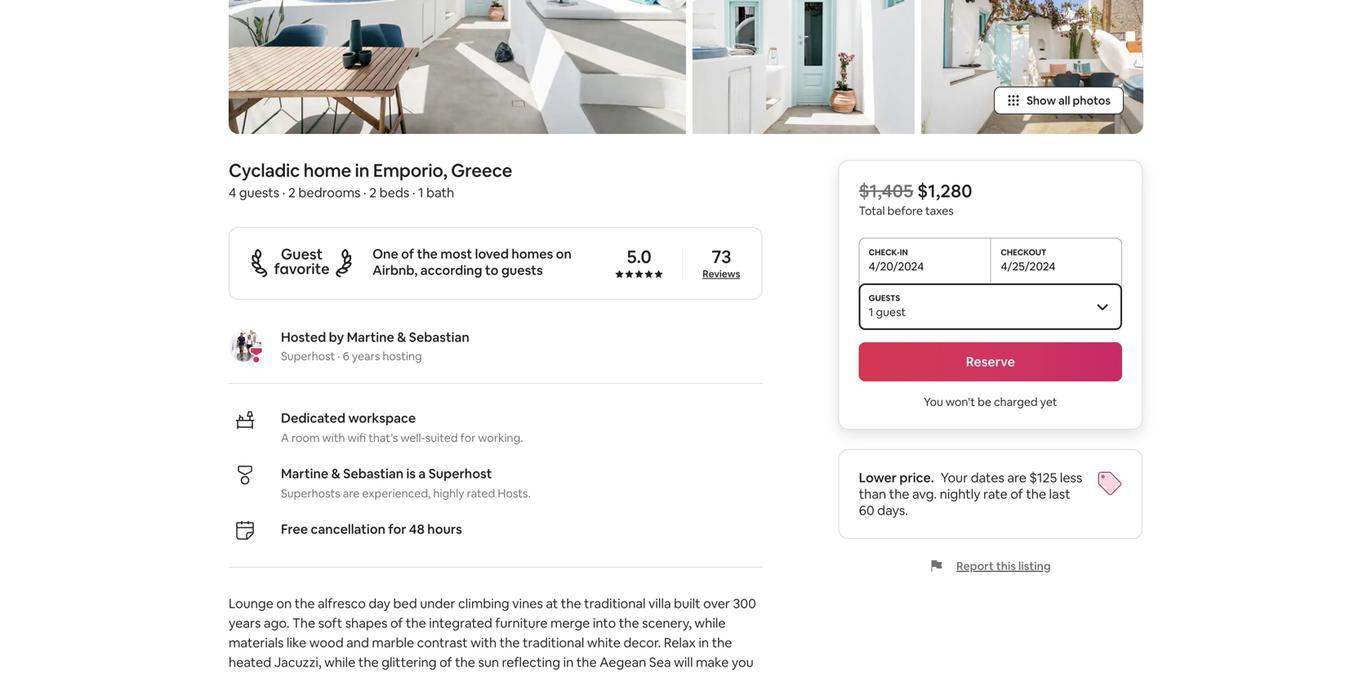 Task type: describe. For each thing, give the bounding box(es) containing it.
your dates are $125 less than the avg. nightly rate of the last 60 days.
[[859, 469, 1083, 519]]

alfresco
[[318, 595, 366, 612]]

bath
[[426, 184, 454, 201]]

the
[[292, 615, 315, 631]]

dedicated
[[281, 410, 346, 426]]

will
[[674, 654, 693, 671]]

· inside hosted by martine & sebastian superhost · 6 years hosting
[[338, 349, 340, 363]]

emporio,
[[373, 159, 447, 182]]

1 vertical spatial traditional
[[523, 634, 584, 651]]

beds
[[380, 184, 409, 201]]

the right at
[[561, 595, 581, 612]]

you won't be charged yet
[[924, 394, 1057, 409]]

are inside martine & sebastian is a superhost superhosts are experienced, highly rated hosts.
[[343, 486, 360, 501]]

guests inside one of the most loved homes on airbnb, according to guests
[[501, 262, 543, 278]]

rated
[[467, 486, 495, 501]]

martine inside martine & sebastian is a superhost superhosts are experienced, highly rated hosts.
[[281, 465, 328, 482]]

to
[[485, 262, 499, 278]]

dates
[[971, 469, 1005, 486]]

scenery,
[[642, 615, 692, 631]]

than
[[859, 486, 886, 502]]

vima villa. traditional, modern, luxury image 1 image
[[229, 0, 686, 134]]

hosts.
[[498, 486, 531, 501]]

nightly
[[940, 486, 981, 502]]

into
[[593, 615, 616, 631]]

reviews
[[703, 267, 740, 280]]

6
[[343, 349, 349, 363]]

free
[[281, 521, 308, 537]]

on inside one of the most loved homes on airbnb, according to guests
[[556, 245, 572, 262]]

300
[[733, 595, 756, 612]]

the down white
[[576, 654, 597, 671]]

sun
[[478, 654, 499, 671]]

this
[[996, 559, 1016, 573]]

1 guest
[[869, 305, 906, 319]]

the up the
[[295, 595, 315, 612]]

suited
[[425, 430, 458, 445]]

guests inside cycladic home in emporio, greece 4 guests · 2 bedrooms · 2 beds · 1 bath
[[239, 184, 279, 201]]

the left last
[[1026, 486, 1046, 502]]

over
[[703, 595, 730, 612]]

working.
[[478, 430, 523, 445]]

contrast
[[417, 634, 468, 651]]

before
[[888, 203, 923, 218]]

hours
[[427, 521, 462, 537]]

1 horizontal spatial while
[[695, 615, 726, 631]]

lower price.
[[859, 469, 934, 486]]

jacuzzi,
[[274, 654, 322, 671]]

60
[[859, 502, 875, 519]]

1 vertical spatial in
[[699, 634, 709, 651]]

host profile picture image
[[229, 329, 261, 362]]

1 2 from the left
[[288, 184, 296, 201]]

photos
[[1073, 93, 1111, 108]]

is
[[406, 465, 416, 482]]

hosted
[[281, 329, 326, 345]]

hosted by martine & sebastian superhost · 6 years hosting
[[281, 329, 469, 363]]

the up decor.
[[619, 615, 639, 631]]

airbnb,
[[373, 262, 418, 278]]

experienced,
[[362, 486, 431, 501]]

show all photos
[[1027, 93, 1111, 108]]

4/20/2024
[[869, 259, 924, 274]]

report
[[957, 559, 994, 573]]

the left avg.
[[889, 486, 910, 502]]

the left sun
[[455, 654, 475, 671]]

built
[[674, 595, 701, 612]]

make
[[696, 654, 729, 671]]

4/25/2024
[[1001, 259, 1056, 274]]

the down furniture
[[500, 634, 520, 651]]

guest
[[876, 305, 906, 319]]

lower
[[859, 469, 897, 486]]

years inside lounge on the alfresco day bed under climbing vines at the traditional villa built over 300 years ago. the soft shapes of the integrated furniture merge into the scenery, while materials like wood and marble contrast with the traditional white decor. relax in the heated jacuzzi, while the glittering of the sun reflecting in the aegean sea will make
[[229, 615, 261, 631]]

be
[[978, 394, 992, 409]]

workspace
[[348, 410, 416, 426]]

· right beds
[[412, 184, 415, 201]]

climbing
[[458, 595, 509, 612]]

5.0
[[627, 245, 652, 268]]

on inside lounge on the alfresco day bed under climbing vines at the traditional villa built over 300 years ago. the soft shapes of the integrated furniture merge into the scenery, while materials like wood and marble contrast with the traditional white decor. relax in the heated jacuzzi, while the glittering of the sun reflecting in the aegean sea will make
[[276, 595, 292, 612]]

guest
[[281, 245, 323, 264]]

and
[[346, 634, 369, 651]]

a
[[281, 430, 289, 445]]

materials
[[229, 634, 284, 651]]

of down contrast
[[440, 654, 452, 671]]

martine & sebastian is a superhost superhosts are experienced, highly rated hosts.
[[281, 465, 531, 501]]

cancellation
[[311, 521, 386, 537]]

2 2 from the left
[[369, 184, 377, 201]]

the down 'bed'
[[406, 615, 426, 631]]

$1,405
[[859, 179, 913, 202]]

years inside hosted by martine & sebastian superhost · 6 years hosting
[[352, 349, 380, 363]]

lounge
[[229, 595, 274, 612]]

with inside dedicated workspace a room with wifi that's well-suited for working.
[[322, 430, 345, 445]]

48
[[409, 521, 425, 537]]

of inside your dates are $125 less than the avg. nightly rate of the last 60 days.
[[1011, 486, 1023, 502]]

cycladic
[[229, 159, 300, 182]]

all
[[1059, 93, 1070, 108]]

favorite
[[274, 259, 330, 278]]

won't
[[946, 394, 975, 409]]

rate
[[983, 486, 1008, 502]]

at
[[546, 595, 558, 612]]

cycladic home in emporio, greece 4 guests · 2 bedrooms · 2 beds · 1 bath
[[229, 159, 512, 201]]

superhost for hosted by martine & sebastian
[[281, 349, 335, 363]]

hosting
[[383, 349, 422, 363]]

avg.
[[912, 486, 937, 502]]

superhost for martine & sebastian is a superhost
[[429, 465, 492, 482]]



Task type: locate. For each thing, give the bounding box(es) containing it.
superhosts
[[281, 486, 340, 501]]

0 horizontal spatial superhost
[[281, 349, 335, 363]]

superhost
[[281, 349, 335, 363], [429, 465, 492, 482]]

like
[[287, 634, 307, 651]]

aegean
[[600, 654, 646, 671]]

in
[[355, 159, 369, 182], [699, 634, 709, 651], [563, 654, 574, 671]]

one of the most loved homes on airbnb, according to guests
[[373, 245, 572, 278]]

0 vertical spatial with
[[322, 430, 345, 445]]

days.
[[877, 502, 908, 519]]

less
[[1060, 469, 1083, 486]]

years right 6
[[352, 349, 380, 363]]

with
[[322, 430, 345, 445], [471, 634, 497, 651]]

integrated
[[429, 615, 492, 631]]

years down lounge
[[229, 615, 261, 631]]

greece
[[451, 159, 512, 182]]

while down wood
[[324, 654, 356, 671]]

highly
[[433, 486, 464, 501]]

traditional up into
[[584, 595, 646, 612]]

of right one
[[401, 245, 414, 262]]

for left 48
[[388, 521, 406, 537]]

report this listing
[[957, 559, 1051, 573]]

furniture
[[495, 615, 548, 631]]

room
[[292, 430, 320, 445]]

one
[[373, 245, 398, 262]]

1 vertical spatial sebastian
[[343, 465, 404, 482]]

in inside cycladic home in emporio, greece 4 guests · 2 bedrooms · 2 beds · 1 bath
[[355, 159, 369, 182]]

1 inside dropdown button
[[869, 305, 874, 319]]

the
[[417, 245, 438, 262], [889, 486, 910, 502], [1026, 486, 1046, 502], [295, 595, 315, 612], [561, 595, 581, 612], [406, 615, 426, 631], [619, 615, 639, 631], [500, 634, 520, 651], [712, 634, 732, 651], [358, 654, 379, 671], [455, 654, 475, 671], [576, 654, 597, 671]]

1 horizontal spatial years
[[352, 349, 380, 363]]

· down cycladic
[[282, 184, 285, 201]]

1 vertical spatial for
[[388, 521, 406, 537]]

1 horizontal spatial 2
[[369, 184, 377, 201]]

relax
[[664, 634, 696, 651]]

1 horizontal spatial superhost
[[429, 465, 492, 482]]

in right reflecting
[[563, 654, 574, 671]]

are inside your dates are $125 less than the avg. nightly rate of the last 60 days.
[[1007, 469, 1027, 486]]

guest favorite
[[274, 245, 330, 278]]

for
[[460, 430, 476, 445], [388, 521, 406, 537]]

wood
[[309, 634, 344, 651]]

0 vertical spatial 1
[[418, 184, 424, 201]]

1 horizontal spatial 1
[[869, 305, 874, 319]]

superhost down hosted
[[281, 349, 335, 363]]

shapes
[[345, 615, 388, 631]]

listing
[[1019, 559, 1051, 573]]

guests right the to
[[501, 262, 543, 278]]

1 inside cycladic home in emporio, greece 4 guests · 2 bedrooms · 2 beds · 1 bath
[[418, 184, 424, 201]]

0 vertical spatial while
[[695, 615, 726, 631]]

of inside one of the most loved homes on airbnb, according to guests
[[401, 245, 414, 262]]

&
[[397, 329, 406, 345], [331, 465, 340, 482]]

& up hosting
[[397, 329, 406, 345]]

0 vertical spatial in
[[355, 159, 369, 182]]

0 vertical spatial on
[[556, 245, 572, 262]]

dedicated workspace a room with wifi that's well-suited for working.
[[281, 410, 523, 445]]

with left wifi
[[322, 430, 345, 445]]

1 horizontal spatial sebastian
[[409, 329, 469, 345]]

0 vertical spatial for
[[460, 430, 476, 445]]

of up the marble
[[390, 615, 403, 631]]

1 left bath
[[418, 184, 424, 201]]

ago.
[[264, 615, 290, 631]]

show
[[1027, 93, 1056, 108]]

are left $125
[[1007, 469, 1027, 486]]

for inside dedicated workspace a room with wifi that's well-suited for working.
[[460, 430, 476, 445]]

73
[[712, 245, 731, 268]]

sebastian inside hosted by martine & sebastian superhost · 6 years hosting
[[409, 329, 469, 345]]

total
[[859, 203, 885, 218]]

1 left guest
[[869, 305, 874, 319]]

0 vertical spatial sebastian
[[409, 329, 469, 345]]

bed
[[393, 595, 417, 612]]

& inside martine & sebastian is a superhost superhosts are experienced, highly rated hosts.
[[331, 465, 340, 482]]

1 vertical spatial with
[[471, 634, 497, 651]]

are up cancellation
[[343, 486, 360, 501]]

villa
[[649, 595, 671, 612]]

home
[[304, 159, 351, 182]]

marble
[[372, 634, 414, 651]]

1 horizontal spatial martine
[[347, 329, 394, 345]]

0 horizontal spatial 1
[[418, 184, 424, 201]]

enter the house through the spacious patio with natural shade from our vine. image
[[693, 0, 915, 134]]

with up sun
[[471, 634, 497, 651]]

traditional
[[584, 595, 646, 612], [523, 634, 584, 651]]

73 reviews
[[703, 245, 740, 280]]

sebastian inside martine & sebastian is a superhost superhosts are experienced, highly rated hosts.
[[343, 465, 404, 482]]

0 vertical spatial years
[[352, 349, 380, 363]]

1 vertical spatial &
[[331, 465, 340, 482]]

2 horizontal spatial in
[[699, 634, 709, 651]]

homes
[[512, 245, 553, 262]]

2 down cycladic
[[288, 184, 296, 201]]

with inside lounge on the alfresco day bed under climbing vines at the traditional villa built over 300 years ago. the soft shapes of the integrated furniture merge into the scenery, while materials like wood and marble contrast with the traditional white decor. relax in the heated jacuzzi, while the glittering of the sun reflecting in the aegean sea will make
[[471, 634, 497, 651]]

show all photos button
[[994, 86, 1124, 114]]

on right homes
[[556, 245, 572, 262]]

traditional down the merge
[[523, 634, 584, 651]]

1 horizontal spatial on
[[556, 245, 572, 262]]

2 left beds
[[369, 184, 377, 201]]

1 horizontal spatial are
[[1007, 469, 1027, 486]]

merge
[[551, 615, 590, 631]]

martine
[[347, 329, 394, 345], [281, 465, 328, 482]]

1 vertical spatial 1
[[869, 305, 874, 319]]

1 horizontal spatial for
[[460, 430, 476, 445]]

white
[[587, 634, 621, 651]]

martine up superhosts
[[281, 465, 328, 482]]

wifi
[[348, 430, 366, 445]]

superhost inside martine & sebastian is a superhost superhosts are experienced, highly rated hosts.
[[429, 465, 492, 482]]

0 horizontal spatial while
[[324, 654, 356, 671]]

the inside one of the most loved homes on airbnb, according to guests
[[417, 245, 438, 262]]

1 horizontal spatial in
[[563, 654, 574, 671]]

bedrooms
[[298, 184, 361, 201]]

taxes
[[925, 203, 954, 218]]

of
[[401, 245, 414, 262], [1011, 486, 1023, 502], [390, 615, 403, 631], [440, 654, 452, 671]]

superhost inside hosted by martine & sebastian superhost · 6 years hosting
[[281, 349, 335, 363]]

free cancellation for 48 hours
[[281, 521, 462, 537]]

0 horizontal spatial for
[[388, 521, 406, 537]]

yet
[[1040, 394, 1057, 409]]

last
[[1049, 486, 1071, 502]]

price.
[[900, 469, 934, 486]]

in up make
[[699, 634, 709, 651]]

the up make
[[712, 634, 732, 651]]

1 vertical spatial martine
[[281, 465, 328, 482]]

0 vertical spatial traditional
[[584, 595, 646, 612]]

0 horizontal spatial martine
[[281, 465, 328, 482]]

& up superhosts
[[331, 465, 340, 482]]

0 horizontal spatial are
[[343, 486, 360, 501]]

vima villa. traditional, modern, luxury image 5 image
[[921, 0, 1144, 134]]

you
[[924, 394, 943, 409]]

1 horizontal spatial with
[[471, 634, 497, 651]]

0 horizontal spatial on
[[276, 595, 292, 612]]

guests
[[239, 184, 279, 201], [501, 262, 543, 278]]

sebastian up experienced,
[[343, 465, 404, 482]]

0 vertical spatial superhost
[[281, 349, 335, 363]]

· left beds
[[363, 184, 366, 201]]

0 horizontal spatial &
[[331, 465, 340, 482]]

1 vertical spatial guests
[[501, 262, 543, 278]]

1 vertical spatial on
[[276, 595, 292, 612]]

most
[[441, 245, 472, 262]]

1 horizontal spatial &
[[397, 329, 406, 345]]

0 horizontal spatial sebastian
[[343, 465, 404, 482]]

well-
[[401, 430, 425, 445]]

1 vertical spatial years
[[229, 615, 261, 631]]

2 vertical spatial in
[[563, 654, 574, 671]]

in right home
[[355, 159, 369, 182]]

sebastian up hosting
[[409, 329, 469, 345]]

lounge on the alfresco day bed under climbing vines at the traditional villa built over 300 years ago. the soft shapes of the integrated furniture merge into the scenery, while materials like wood and marble contrast with the traditional white decor. relax in the heated jacuzzi, while the glittering of the sun reflecting in the aegean sea will make 
[[229, 595, 759, 673]]

1 vertical spatial superhost
[[429, 465, 492, 482]]

under
[[420, 595, 455, 612]]

0 vertical spatial martine
[[347, 329, 394, 345]]

the down and at the bottom
[[358, 654, 379, 671]]

while
[[695, 615, 726, 631], [324, 654, 356, 671]]

1 guest button
[[859, 283, 1122, 329]]

reserve button
[[859, 342, 1122, 381]]

soft
[[318, 615, 342, 631]]

superhost up highly
[[429, 465, 492, 482]]

the left 'most'
[[417, 245, 438, 262]]

0 vertical spatial guests
[[239, 184, 279, 201]]

martine inside hosted by martine & sebastian superhost · 6 years hosting
[[347, 329, 394, 345]]

0 horizontal spatial with
[[322, 430, 345, 445]]

0 horizontal spatial years
[[229, 615, 261, 631]]

1 vertical spatial while
[[324, 654, 356, 671]]

0 horizontal spatial guests
[[239, 184, 279, 201]]

are
[[1007, 469, 1027, 486], [343, 486, 360, 501]]

1 horizontal spatial guests
[[501, 262, 543, 278]]

of right "rate"
[[1011, 486, 1023, 502]]

0 vertical spatial &
[[397, 329, 406, 345]]

by
[[329, 329, 344, 345]]

sebastian
[[409, 329, 469, 345], [343, 465, 404, 482]]

while down over
[[695, 615, 726, 631]]

0 horizontal spatial 2
[[288, 184, 296, 201]]

your
[[941, 469, 968, 486]]

guests down cycladic
[[239, 184, 279, 201]]

according
[[420, 262, 482, 278]]

heated
[[229, 654, 271, 671]]

on up the ago.
[[276, 595, 292, 612]]

& inside hosted by martine & sebastian superhost · 6 years hosting
[[397, 329, 406, 345]]

2
[[288, 184, 296, 201], [369, 184, 377, 201]]

· left 6
[[338, 349, 340, 363]]

martine up 6
[[347, 329, 394, 345]]

a
[[419, 465, 426, 482]]

for right suited
[[460, 430, 476, 445]]

day
[[369, 595, 390, 612]]

0 horizontal spatial in
[[355, 159, 369, 182]]



Task type: vqa. For each thing, say whether or not it's contained in the screenshot.
19 inside Temecula, California 57 miles away Nov 19 – 24 night
no



